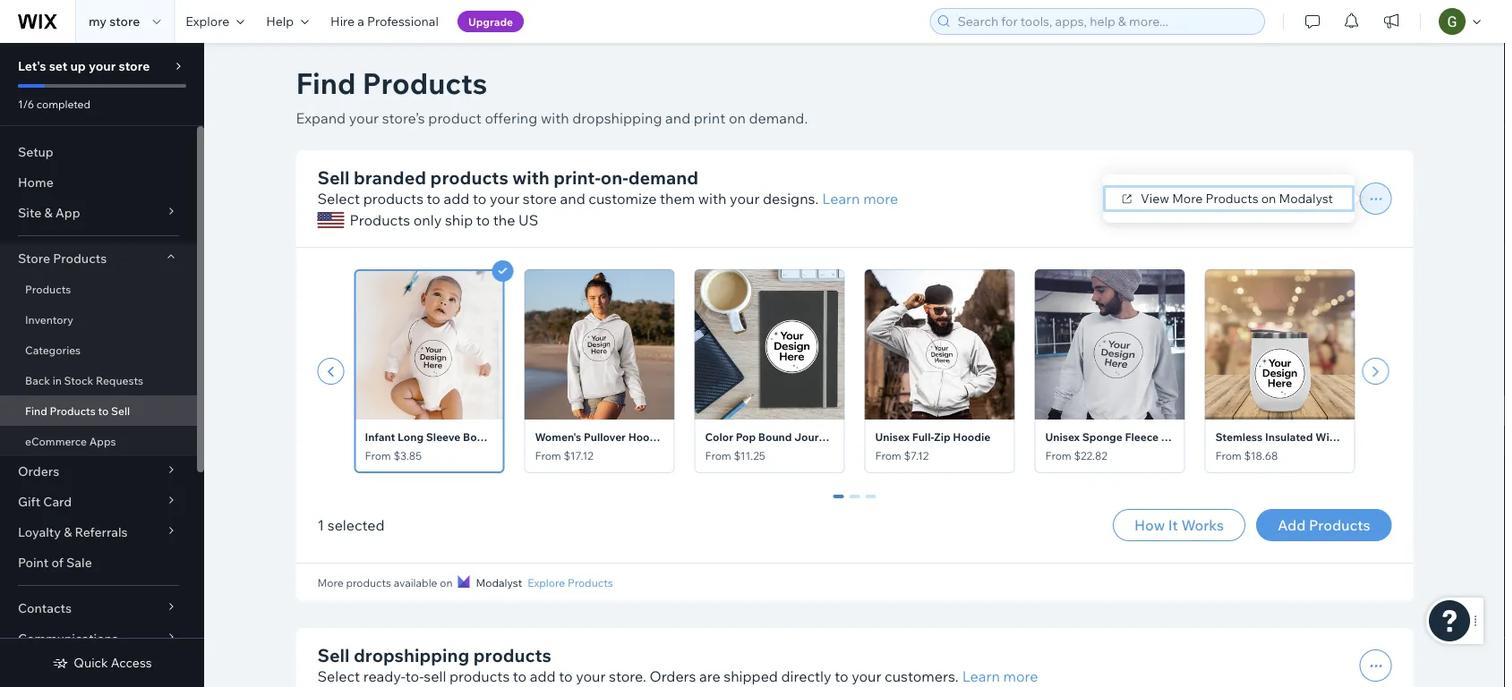 Task type: locate. For each thing, give the bounding box(es) containing it.
0 vertical spatial &
[[44, 205, 52, 221]]

1 horizontal spatial more
[[1172, 191, 1203, 206]]

0 vertical spatial sell
[[317, 166, 350, 189]]

add left store.
[[530, 668, 556, 686]]

find up expand
[[296, 65, 356, 101]]

1 vertical spatial store
[[119, 58, 150, 74]]

insulated
[[1265, 431, 1313, 444]]

& right site
[[44, 205, 52, 221]]

unisex up $7.12
[[875, 431, 910, 444]]

let's set up your store
[[18, 58, 150, 74]]

from down x
[[875, 450, 902, 463]]

1 from from the left
[[365, 450, 391, 463]]

0 horizontal spatial explore
[[186, 13, 229, 29]]

learn inside the 'sell dropshipping products select ready-to-sell products to add to your store. orders are shipped directly to your customers. learn more'
[[963, 668, 1000, 686]]

your right up
[[89, 58, 116, 74]]

from down color
[[705, 450, 731, 463]]

$18.68
[[1244, 450, 1278, 463]]

store right my
[[109, 13, 140, 29]]

works
[[1182, 517, 1224, 535]]

1 vertical spatial explore
[[528, 576, 565, 590]]

full-
[[912, 431, 934, 444]]

1 horizontal spatial orders
[[650, 668, 696, 686]]

from down women's
[[535, 450, 561, 463]]

card
[[43, 494, 72, 510]]

and
[[665, 109, 691, 127], [560, 190, 586, 208]]

0 horizontal spatial &
[[44, 205, 52, 221]]

2 vertical spatial sell
[[317, 644, 350, 667]]

products
[[430, 166, 508, 189], [363, 190, 424, 208], [346, 576, 391, 590], [474, 644, 552, 667], [450, 668, 510, 686]]

with inside find products expand your store's product offering with dropshipping and print on demand.
[[541, 109, 569, 127]]

1 horizontal spatial find
[[296, 65, 356, 101]]

from inside stemless insulated wine tumbler from $18.68
[[1216, 450, 1242, 463]]

1 vertical spatial on
[[1262, 191, 1277, 206]]

1 unisex from the left
[[875, 431, 910, 444]]

0 vertical spatial and
[[665, 109, 691, 127]]

on inside find products expand your store's product offering with dropshipping and print on demand.
[[729, 109, 746, 127]]

apps
[[89, 435, 116, 448]]

1 vertical spatial learn more link
[[963, 666, 1038, 688]]

learn more link right designs.
[[822, 188, 898, 210]]

home link
[[0, 167, 197, 198]]

0 horizontal spatial more
[[317, 576, 344, 590]]

selected
[[328, 517, 385, 535]]

0 horizontal spatial modalyst
[[476, 576, 522, 590]]

color pop bound journalbook (5.5" x 8.5") from $11.25
[[705, 431, 925, 463]]

sell left the branded
[[317, 166, 350, 189]]

contacts
[[18, 601, 72, 617]]

2 vertical spatial on
[[440, 576, 453, 590]]

hoodie right zip
[[953, 431, 991, 444]]

learn right customers.
[[963, 668, 1000, 686]]

to up ship at top left
[[473, 190, 487, 208]]

$11.25
[[734, 450, 765, 463]]

zip
[[934, 431, 951, 444]]

expand
[[296, 109, 346, 127]]

to left store.
[[559, 668, 573, 686]]

1 horizontal spatial more
[[1004, 668, 1038, 686]]

1 vertical spatial 1
[[317, 517, 324, 535]]

hoodie
[[628, 431, 666, 444], [953, 431, 991, 444]]

sale
[[66, 555, 92, 571]]

pullover
[[584, 431, 626, 444]]

the
[[493, 211, 515, 229]]

sweatshirt
[[1161, 431, 1217, 444]]

products inside button
[[1206, 191, 1259, 206]]

$7.12
[[904, 450, 929, 463]]

dropshipping inside the 'sell dropshipping products select ready-to-sell products to add to your store. orders are shipped directly to your customers. learn more'
[[354, 644, 470, 667]]

1 vertical spatial orders
[[650, 668, 696, 686]]

find inside find products expand your store's product offering with dropshipping and print on demand.
[[296, 65, 356, 101]]

products left available
[[346, 576, 391, 590]]

are
[[700, 668, 721, 686]]

demand.
[[749, 109, 808, 127]]

explore
[[186, 13, 229, 29], [528, 576, 565, 590]]

orders inside the 'sell dropshipping products select ready-to-sell products to add to your store. orders are shipped directly to your customers. learn more'
[[650, 668, 696, 686]]

5 from from the left
[[1046, 450, 1072, 463]]

on for more products available on
[[440, 576, 453, 590]]

find products expand your store's product offering with dropshipping and print on demand.
[[296, 65, 808, 127]]

1 select from the top
[[317, 190, 360, 208]]

from inside unisex sponge fleece sweatshirt from $22.82
[[1046, 450, 1072, 463]]

dropshipping up on-
[[573, 109, 662, 127]]

1 vertical spatial and
[[560, 190, 586, 208]]

tumbler
[[1345, 431, 1387, 444]]

add up ship at top left
[[444, 190, 470, 208]]

sleeve
[[426, 431, 461, 444]]

how it works button
[[1113, 510, 1246, 542]]

hoodie inside women's pullover hoodie from $17.12
[[628, 431, 666, 444]]

1 horizontal spatial learn
[[963, 668, 1000, 686]]

it
[[1169, 517, 1178, 535]]

point of sale
[[18, 555, 92, 571]]

hoodie right pullover
[[628, 431, 666, 444]]

1 horizontal spatial dropshipping
[[573, 109, 662, 127]]

6 from from the left
[[1216, 450, 1242, 463]]

communications button
[[0, 624, 197, 655]]

store down my store
[[119, 58, 150, 74]]

hoodie inside unisex full-zip hoodie from $7.12
[[953, 431, 991, 444]]

add
[[1278, 517, 1306, 535]]

more
[[863, 190, 898, 208], [1004, 668, 1038, 686]]

2 horizontal spatial on
[[1262, 191, 1277, 206]]

& right loyalty
[[64, 525, 72, 541]]

learn right designs.
[[822, 190, 860, 208]]

explore left help
[[186, 13, 229, 29]]

1 horizontal spatial &
[[64, 525, 72, 541]]

$3.85
[[394, 450, 422, 463]]

2 from from the left
[[535, 450, 561, 463]]

unisex sponge fleece sweatshirt from $22.82
[[1046, 431, 1217, 463]]

0 vertical spatial 1
[[851, 495, 858, 512]]

on inside button
[[1262, 191, 1277, 206]]

2 hoodie from the left
[[953, 431, 991, 444]]

1 horizontal spatial on
[[729, 109, 746, 127]]

more
[[1172, 191, 1203, 206], [317, 576, 344, 590]]

1 left selected on the bottom left
[[317, 517, 324, 535]]

0 vertical spatial explore
[[186, 13, 229, 29]]

help
[[266, 13, 294, 29]]

stemless
[[1216, 431, 1263, 444]]

from inside color pop bound journalbook (5.5" x 8.5") from $11.25
[[705, 450, 731, 463]]

2 unisex from the left
[[1046, 431, 1080, 444]]

explore products link
[[528, 575, 613, 591]]

your inside sidebar "element"
[[89, 58, 116, 74]]

branded
[[354, 166, 426, 189]]

1 vertical spatial find
[[25, 404, 47, 418]]

0 horizontal spatial find
[[25, 404, 47, 418]]

find inside "link"
[[25, 404, 47, 418]]

to-
[[406, 668, 424, 686]]

my store
[[89, 13, 140, 29]]

in
[[53, 374, 62, 387]]

set
[[49, 58, 67, 74]]

sell dropshipping products select ready-to-sell products to add to your store. orders are shipped directly to your customers. learn more
[[317, 644, 1038, 686]]

1 horizontal spatial explore
[[528, 576, 565, 590]]

to inside "link"
[[98, 404, 109, 418]]

0 horizontal spatial dropshipping
[[354, 644, 470, 667]]

sell
[[317, 166, 350, 189], [111, 404, 130, 418], [317, 644, 350, 667]]

0 vertical spatial find
[[296, 65, 356, 101]]

sell down more products available on
[[317, 644, 350, 667]]

select left ready-
[[317, 668, 360, 686]]

store up "us"
[[523, 190, 557, 208]]

0 vertical spatial orders
[[18, 464, 59, 480]]

1 left the "2"
[[851, 495, 858, 512]]

find products to sell
[[25, 404, 130, 418]]

1 vertical spatial sell
[[111, 404, 130, 418]]

from inside infant long sleeve bodysuit from $3.85
[[365, 450, 391, 463]]

modalyst
[[1279, 191, 1333, 206], [476, 576, 522, 590]]

store.
[[609, 668, 646, 686]]

0 horizontal spatial on
[[440, 576, 453, 590]]

your left store's
[[349, 109, 379, 127]]

dropshipping up to-
[[354, 644, 470, 667]]

your left designs.
[[730, 190, 760, 208]]

0 vertical spatial with
[[541, 109, 569, 127]]

up
[[70, 58, 86, 74]]

offering
[[485, 109, 538, 127]]

sell inside the 'sell dropshipping products select ready-to-sell products to add to your store. orders are shipped directly to your customers. learn more'
[[317, 644, 350, 667]]

unisex up $22.82
[[1046, 431, 1080, 444]]

0 horizontal spatial more
[[863, 190, 898, 208]]

explore right modalyst link
[[528, 576, 565, 590]]

0 vertical spatial select
[[317, 190, 360, 208]]

designs.
[[763, 190, 819, 208]]

1 vertical spatial dropshipping
[[354, 644, 470, 667]]

orders
[[18, 464, 59, 480], [650, 668, 696, 686]]

sponge
[[1083, 431, 1123, 444]]

0 vertical spatial modalyst
[[1279, 191, 1333, 206]]

add inside the 'sell dropshipping products select ready-to-sell products to add to your store. orders are shipped directly to your customers. learn more'
[[530, 668, 556, 686]]

hire a professional
[[331, 13, 439, 29]]

& inside popup button
[[44, 205, 52, 221]]

with
[[541, 109, 569, 127], [512, 166, 550, 189], [698, 190, 727, 208]]

find down back
[[25, 404, 47, 418]]

0 horizontal spatial unisex
[[875, 431, 910, 444]]

0 horizontal spatial learn more link
[[822, 188, 898, 210]]

with right the offering
[[541, 109, 569, 127]]

with right them
[[698, 190, 727, 208]]

view more products on modalyst button
[[1103, 185, 1355, 212]]

back in stock requests
[[25, 374, 143, 387]]

4 from from the left
[[875, 450, 902, 463]]

wine
[[1316, 431, 1342, 444]]

add products
[[1278, 517, 1371, 535]]

find
[[296, 65, 356, 101], [25, 404, 47, 418]]

learn
[[822, 190, 860, 208], [963, 668, 1000, 686]]

on
[[729, 109, 746, 127], [1262, 191, 1277, 206], [440, 576, 453, 590]]

modalyst inside view more products on modalyst button
[[1279, 191, 1333, 206]]

1 horizontal spatial add
[[530, 668, 556, 686]]

from down stemless
[[1216, 450, 1242, 463]]

0 horizontal spatial and
[[560, 190, 586, 208]]

8.5")
[[901, 431, 925, 444]]

and inside find products expand your store's product offering with dropshipping and print on demand.
[[665, 109, 691, 127]]

1 horizontal spatial learn more link
[[963, 666, 1038, 688]]

home
[[18, 175, 54, 190]]

products link
[[0, 274, 197, 305]]

0 vertical spatial learn more link
[[822, 188, 898, 210]]

1 vertical spatial more
[[1004, 668, 1038, 686]]

2 select from the top
[[317, 668, 360, 686]]

1 horizontal spatial and
[[665, 109, 691, 127]]

from down infant
[[365, 450, 391, 463]]

learn more link right customers.
[[963, 666, 1038, 688]]

& for loyalty
[[64, 525, 72, 541]]

1 horizontal spatial hoodie
[[953, 431, 991, 444]]

3 from from the left
[[705, 450, 731, 463]]

and down print-
[[560, 190, 586, 208]]

1 horizontal spatial modalyst
[[1279, 191, 1333, 206]]

learn more link
[[822, 188, 898, 210], [963, 666, 1038, 688]]

unisex inside unisex sponge fleece sweatshirt from $22.82
[[1046, 431, 1080, 444]]

with up "us"
[[512, 166, 550, 189]]

from inside women's pullover hoodie from $17.12
[[535, 450, 561, 463]]

professional
[[367, 13, 439, 29]]

1 vertical spatial select
[[317, 668, 360, 686]]

0 horizontal spatial orders
[[18, 464, 59, 480]]

more down 1 selected
[[317, 576, 344, 590]]

1 vertical spatial &
[[64, 525, 72, 541]]

1 hoodie from the left
[[628, 431, 666, 444]]

& inside dropdown button
[[64, 525, 72, 541]]

1 vertical spatial learn
[[963, 668, 1000, 686]]

0 vertical spatial learn
[[822, 190, 860, 208]]

products right sell
[[450, 668, 510, 686]]

more right view
[[1172, 191, 1203, 206]]

orders left 'are'
[[650, 668, 696, 686]]

1 vertical spatial more
[[317, 576, 344, 590]]

1 vertical spatial add
[[530, 668, 556, 686]]

1 vertical spatial modalyst
[[476, 576, 522, 590]]

more inside the 'sell dropshipping products select ready-to-sell products to add to your store. orders are shipped directly to your customers. learn more'
[[1004, 668, 1038, 686]]

inventory link
[[0, 305, 197, 335]]

unisex for $7.12
[[875, 431, 910, 444]]

0 horizontal spatial add
[[444, 190, 470, 208]]

explore inside explore products link
[[528, 576, 565, 590]]

gift card
[[18, 494, 72, 510]]

select down the branded
[[317, 190, 360, 208]]

sell down requests
[[111, 404, 130, 418]]

unisex inside unisex full-zip hoodie from $7.12
[[875, 431, 910, 444]]

loyalty & referrals
[[18, 525, 128, 541]]

orders up gift card at the bottom left of page
[[18, 464, 59, 480]]

0 vertical spatial dropshipping
[[573, 109, 662, 127]]

upgrade button
[[458, 11, 524, 32]]

to up apps
[[98, 404, 109, 418]]

from inside unisex full-zip hoodie from $7.12
[[875, 450, 902, 463]]

0 horizontal spatial hoodie
[[628, 431, 666, 444]]

of
[[51, 555, 63, 571]]

0 vertical spatial more
[[863, 190, 898, 208]]

0 vertical spatial on
[[729, 109, 746, 127]]

loyalty
[[18, 525, 61, 541]]

to right directly
[[835, 668, 849, 686]]

1 horizontal spatial unisex
[[1046, 431, 1080, 444]]

0 vertical spatial more
[[1172, 191, 1203, 206]]

from left $22.82
[[1046, 450, 1072, 463]]

to up only at the left top of the page
[[427, 190, 441, 208]]

back
[[25, 374, 50, 387]]

and left "print"
[[665, 109, 691, 127]]

store inside sidebar "element"
[[119, 58, 150, 74]]



Task type: describe. For each thing, give the bounding box(es) containing it.
infant long sleeve bodysuit from $3.85
[[365, 431, 509, 463]]

dropshipping inside find products expand your store's product offering with dropshipping and print on demand.
[[573, 109, 662, 127]]

on-
[[601, 166, 628, 189]]

$17.12
[[564, 450, 594, 463]]

your inside find products expand your store's product offering with dropshipping and print on demand.
[[349, 109, 379, 127]]

loyalty & referrals button
[[0, 518, 197, 548]]

color
[[705, 431, 733, 444]]

them
[[660, 190, 695, 208]]

requests
[[96, 374, 143, 387]]

find products to sell link
[[0, 396, 197, 426]]

stock
[[64, 374, 93, 387]]

setup
[[18, 144, 54, 160]]

pop
[[736, 431, 756, 444]]

1 horizontal spatial 1
[[851, 495, 858, 512]]

products inside find products expand your store's product offering with dropshipping and print on demand.
[[362, 65, 488, 101]]

1 vertical spatial with
[[512, 166, 550, 189]]

ship
[[445, 211, 473, 229]]

sell for sell branded products with print-on-demand
[[317, 166, 350, 189]]

products inside button
[[1309, 517, 1371, 535]]

0 horizontal spatial learn
[[822, 190, 860, 208]]

your left store.
[[576, 668, 606, 686]]

orders inside orders popup button
[[18, 464, 59, 480]]

communications
[[18, 631, 118, 647]]

quick
[[74, 656, 108, 671]]

setup link
[[0, 137, 197, 167]]

products only ship to the us
[[350, 211, 538, 229]]

print
[[694, 109, 726, 127]]

customize
[[589, 190, 657, 208]]

stemless insulated wine tumbler from $18.68
[[1216, 431, 1387, 463]]

app
[[55, 205, 80, 221]]

product
[[428, 109, 482, 127]]

find for find products expand your store's product offering with dropshipping and print on demand.
[[296, 65, 356, 101]]

gift card button
[[0, 487, 197, 518]]

explore for explore
[[186, 13, 229, 29]]

unisex full-zip hoodie from $7.12
[[875, 431, 991, 463]]

store
[[18, 251, 50, 266]]

available
[[394, 576, 438, 590]]

find for find products to sell
[[25, 404, 47, 418]]

more products available on
[[317, 576, 453, 590]]

& for site
[[44, 205, 52, 221]]

directly
[[781, 668, 832, 686]]

0 vertical spatial add
[[444, 190, 470, 208]]

2
[[867, 495, 875, 512]]

2 vertical spatial store
[[523, 190, 557, 208]]

only
[[413, 211, 442, 229]]

referrals
[[75, 525, 128, 541]]

long
[[398, 431, 424, 444]]

your up the
[[490, 190, 520, 208]]

products down modalyst link
[[474, 644, 552, 667]]

view
[[1141, 191, 1170, 206]]

back in stock requests link
[[0, 365, 197, 396]]

store products
[[18, 251, 107, 266]]

0 1 2
[[835, 495, 875, 512]]

sell
[[424, 668, 446, 686]]

upgrade
[[468, 15, 513, 28]]

let's
[[18, 58, 46, 74]]

modalyst inside modalyst link
[[476, 576, 522, 590]]

women's pullover hoodie from $17.12
[[535, 431, 666, 463]]

1 selected
[[317, 517, 385, 535]]

quick access button
[[52, 656, 152, 672]]

more inside view more products on modalyst button
[[1172, 191, 1203, 206]]

completed
[[37, 97, 90, 111]]

on for view more products on modalyst
[[1262, 191, 1277, 206]]

help button
[[255, 0, 320, 43]]

learn more link for sell branded products with print-on-demand
[[822, 188, 898, 210]]

products down the branded
[[363, 190, 424, 208]]

sidebar element
[[0, 43, 204, 688]]

products inside 'popup button'
[[53, 251, 107, 266]]

(5.5"
[[864, 431, 888, 444]]

from for stemless insulated wine tumbler from $18.68
[[1216, 450, 1242, 463]]

select inside the 'sell dropshipping products select ready-to-sell products to add to your store. orders are shipped directly to your customers. learn more'
[[317, 668, 360, 686]]

0
[[835, 495, 842, 512]]

to left the
[[476, 211, 490, 229]]

journalbook
[[795, 431, 861, 444]]

a
[[358, 13, 364, 29]]

to right sell
[[513, 668, 527, 686]]

add products button
[[1257, 510, 1392, 542]]

inventory
[[25, 313, 73, 326]]

gift
[[18, 494, 40, 510]]

site & app button
[[0, 198, 197, 228]]

products up ship at top left
[[430, 166, 508, 189]]

fleece
[[1125, 431, 1159, 444]]

site
[[18, 205, 41, 221]]

view more products on modalyst
[[1141, 191, 1333, 206]]

store's
[[382, 109, 425, 127]]

customers.
[[885, 668, 959, 686]]

0 vertical spatial store
[[109, 13, 140, 29]]

sell for sell dropshipping products select ready-to-sell products to add to your store. orders are shipped directly to your customers. learn more
[[317, 644, 350, 667]]

x
[[890, 431, 898, 444]]

explore for explore products
[[528, 576, 565, 590]]

from for unisex full-zip hoodie from $7.12
[[875, 450, 902, 463]]

categories link
[[0, 335, 197, 365]]

Search for tools, apps, help & more... field
[[952, 9, 1259, 34]]

ready-
[[363, 668, 406, 686]]

sell inside "link"
[[111, 404, 130, 418]]

your left customers.
[[852, 668, 882, 686]]

2 vertical spatial with
[[698, 190, 727, 208]]

my
[[89, 13, 107, 29]]

products inside "link"
[[50, 404, 96, 418]]

bound
[[758, 431, 792, 444]]

contacts button
[[0, 594, 197, 624]]

infant
[[365, 431, 395, 444]]

print-
[[554, 166, 601, 189]]

unisex for $22.82
[[1046, 431, 1080, 444]]

access
[[111, 656, 152, 671]]

from for unisex sponge fleece sweatshirt from $22.82
[[1046, 450, 1072, 463]]

learn more link for sell dropshipping products
[[963, 666, 1038, 688]]

from for infant long sleeve bodysuit from $3.85
[[365, 450, 391, 463]]

bodysuit
[[463, 431, 509, 444]]

0 horizontal spatial 1
[[317, 517, 324, 535]]



Task type: vqa. For each thing, say whether or not it's contained in the screenshot.
the rightmost View All Campaigns Button
no



